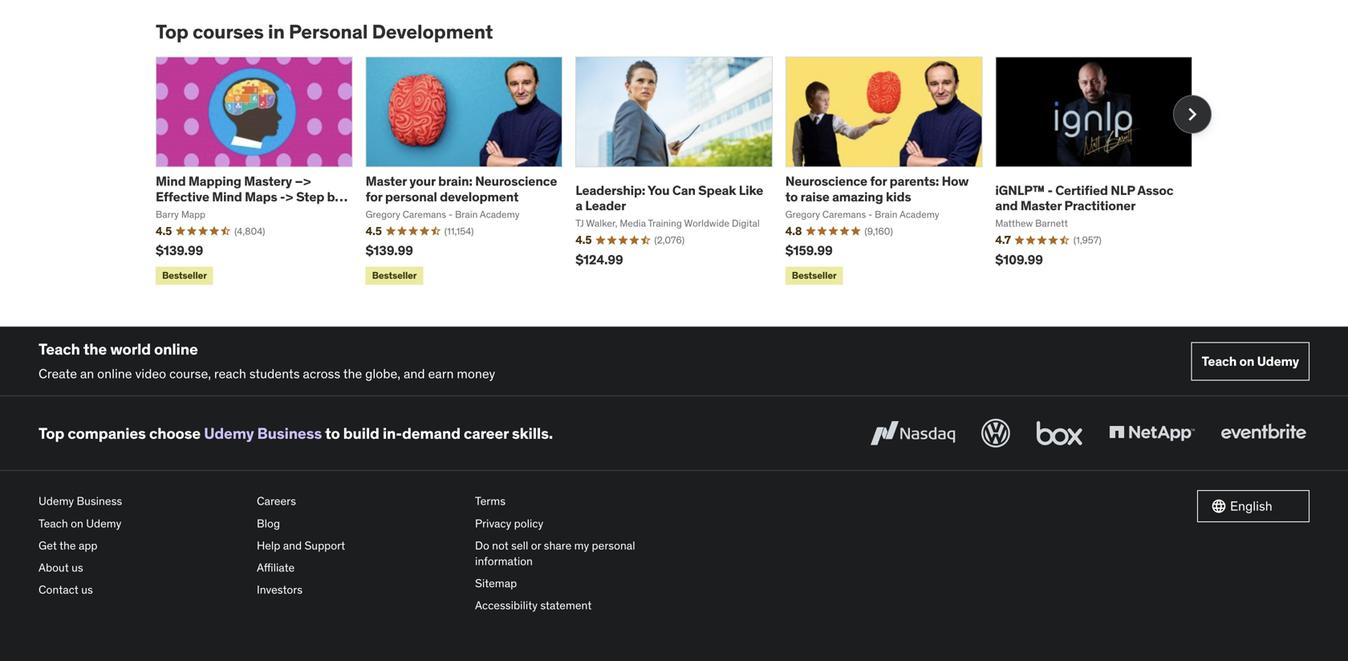 Task type: describe. For each thing, give the bounding box(es) containing it.
top for top companies choose udemy business to build in-demand career skills.
[[39, 424, 64, 443]]

ignlp™ - certified nlp  assoc and master practitioner link
[[996, 182, 1174, 214]]

the inside 'udemy business teach on udemy get the app about us contact us'
[[59, 538, 76, 553]]

to inside neuroscience for parents: how to raise amazing kids
[[786, 188, 798, 205]]

teach for on
[[1202, 353, 1237, 370]]

companies
[[68, 424, 146, 443]]

0 vertical spatial the
[[83, 340, 107, 359]]

0 vertical spatial udemy business link
[[204, 424, 322, 443]]

demand
[[402, 424, 461, 443]]

world
[[110, 340, 151, 359]]

mind mapping mastery –> effective mind maps -> step by step
[[156, 173, 342, 220]]

1 vertical spatial udemy business link
[[39, 491, 244, 513]]

kids
[[886, 188, 911, 205]]

terms privacy policy do not sell or share my personal information sitemap accessibility statement
[[475, 494, 635, 613]]

on inside 'udemy business teach on udemy get the app about us contact us'
[[71, 516, 83, 531]]

neuroscience for parents: how to raise amazing kids
[[786, 173, 969, 205]]

leadership: you can speak like a leader
[[576, 182, 763, 214]]

practitioner
[[1065, 197, 1136, 214]]

udemy right choose
[[204, 424, 254, 443]]

accessibility statement link
[[475, 595, 681, 617]]

master inside master your brain: neuroscience for personal development
[[366, 173, 407, 190]]

neuroscience inside master your brain: neuroscience for personal development
[[475, 173, 557, 190]]

earn
[[428, 365, 454, 382]]

courses
[[193, 20, 264, 44]]

speak
[[698, 182, 736, 199]]

1 vertical spatial online
[[97, 365, 132, 382]]

my
[[574, 538, 589, 553]]

your
[[410, 173, 436, 190]]

get
[[39, 538, 57, 553]]

assoc
[[1138, 182, 1174, 199]]

statement
[[540, 599, 592, 613]]

blog
[[257, 516, 280, 531]]

career
[[464, 424, 509, 443]]

information
[[475, 554, 533, 569]]

like
[[739, 182, 763, 199]]

top for top courses in personal development
[[156, 20, 188, 44]]

create
[[39, 365, 77, 382]]

teach inside 'udemy business teach on udemy get the app about us contact us'
[[39, 516, 68, 531]]

leadership: you can speak like a leader link
[[576, 182, 763, 214]]

effective
[[156, 188, 209, 205]]

teach the world online create an online video course, reach students across the globe, and earn money
[[39, 340, 495, 382]]

careers
[[257, 494, 296, 509]]

small image
[[1211, 499, 1227, 515]]

sitemap link
[[475, 573, 681, 595]]

nlp
[[1111, 182, 1135, 199]]

personal inside terms privacy policy do not sell or share my personal information sitemap accessibility statement
[[592, 538, 635, 553]]

not
[[492, 538, 509, 553]]

english button
[[1197, 491, 1310, 523]]

–>
[[295, 173, 311, 190]]

for inside master your brain: neuroscience for personal development
[[366, 188, 382, 205]]

blog link
[[257, 513, 462, 535]]

1 horizontal spatial step
[[296, 188, 324, 205]]

volkswagen image
[[978, 416, 1014, 451]]

development
[[372, 20, 493, 44]]

- inside mind mapping mastery –> effective mind maps -> step by step
[[280, 188, 285, 205]]

maps
[[245, 188, 277, 205]]

share
[[544, 538, 572, 553]]

careers blog help and support affiliate investors
[[257, 494, 345, 597]]

or
[[531, 538, 541, 553]]

in
[[268, 20, 285, 44]]

0 vertical spatial teach on udemy link
[[1192, 342, 1310, 381]]

and inside careers blog help and support affiliate investors
[[283, 538, 302, 553]]

help and support link
[[257, 535, 462, 557]]

netapp image
[[1106, 416, 1198, 451]]

next image
[[1180, 102, 1206, 127]]

udemy up get on the bottom left of the page
[[39, 494, 74, 509]]

brain:
[[438, 173, 472, 190]]

mastery
[[244, 173, 292, 190]]

reach
[[214, 365, 246, 382]]

carousel element
[[156, 57, 1212, 288]]

sell
[[511, 538, 528, 553]]

money
[[457, 365, 495, 382]]

do
[[475, 538, 489, 553]]

terms
[[475, 494, 506, 509]]

investors
[[257, 583, 303, 597]]

app
[[79, 538, 98, 553]]

leadership:
[[576, 182, 645, 199]]

mind mapping mastery –> effective mind maps -> step by step link
[[156, 173, 348, 220]]

skills.
[[512, 424, 553, 443]]

choose
[[149, 424, 201, 443]]

raise
[[801, 188, 830, 205]]

you
[[648, 182, 670, 199]]

udemy business teach on udemy get the app about us contact us
[[39, 494, 122, 597]]

eventbrite image
[[1218, 416, 1310, 451]]

personal
[[289, 20, 368, 44]]

master your brain: neuroscience for personal development link
[[366, 173, 557, 205]]

business inside 'udemy business teach on udemy get the app about us contact us'
[[77, 494, 122, 509]]



Task type: locate. For each thing, give the bounding box(es) containing it.
-
[[1048, 182, 1053, 199], [280, 188, 285, 205]]

a
[[576, 197, 583, 214]]

0 horizontal spatial for
[[366, 188, 382, 205]]

for left parents:
[[870, 173, 887, 190]]

neuroscience left kids
[[786, 173, 868, 190]]

to left raise
[[786, 188, 798, 205]]

1 horizontal spatial master
[[1021, 197, 1062, 214]]

1 horizontal spatial -
[[1048, 182, 1053, 199]]

to
[[786, 188, 798, 205], [325, 424, 340, 443]]

1 horizontal spatial on
[[1240, 353, 1255, 370]]

2 vertical spatial and
[[283, 538, 302, 553]]

1 horizontal spatial personal
[[592, 538, 635, 553]]

0 vertical spatial master
[[366, 173, 407, 190]]

0 vertical spatial top
[[156, 20, 188, 44]]

privacy policy link
[[475, 513, 681, 535]]

0 horizontal spatial teach on udemy link
[[39, 513, 244, 535]]

business
[[257, 424, 322, 443], [77, 494, 122, 509]]

udemy
[[1257, 353, 1299, 370], [204, 424, 254, 443], [39, 494, 74, 509], [86, 516, 121, 531]]

how
[[942, 173, 969, 190]]

privacy
[[475, 516, 511, 531]]

1 horizontal spatial the
[[83, 340, 107, 359]]

on up eventbrite image at the bottom right
[[1240, 353, 1255, 370]]

1 vertical spatial teach on udemy link
[[39, 513, 244, 535]]

1 horizontal spatial mind
[[212, 188, 242, 205]]

udemy up eventbrite image at the bottom right
[[1257, 353, 1299, 370]]

teach on udemy link up about us link
[[39, 513, 244, 535]]

in-
[[383, 424, 402, 443]]

1 vertical spatial top
[[39, 424, 64, 443]]

master inside ignlp™ - certified nlp  assoc and master practitioner
[[1021, 197, 1062, 214]]

- right maps
[[280, 188, 285, 205]]

us
[[72, 561, 83, 575], [81, 583, 93, 597]]

online up course,
[[154, 340, 198, 359]]

and inside ignlp™ - certified nlp  assoc and master practitioner
[[996, 197, 1018, 214]]

1 horizontal spatial top
[[156, 20, 188, 44]]

personal right the "my"
[[592, 538, 635, 553]]

neuroscience for parents: how to raise amazing kids link
[[786, 173, 969, 205]]

0 horizontal spatial online
[[97, 365, 132, 382]]

master left your
[[366, 173, 407, 190]]

1 horizontal spatial online
[[154, 340, 198, 359]]

>
[[285, 188, 293, 205]]

udemy inside teach on udemy 'link'
[[1257, 353, 1299, 370]]

do not sell or share my personal information button
[[475, 535, 681, 573]]

about us link
[[39, 557, 244, 579]]

english
[[1230, 498, 1273, 514]]

get the app link
[[39, 535, 244, 557]]

and right help
[[283, 538, 302, 553]]

teach for the
[[39, 340, 80, 359]]

2 horizontal spatial and
[[996, 197, 1018, 214]]

video
[[135, 365, 166, 382]]

1 vertical spatial personal
[[592, 538, 635, 553]]

- inside ignlp™ - certified nlp  assoc and master practitioner
[[1048, 182, 1053, 199]]

about
[[39, 561, 69, 575]]

for inside neuroscience for parents: how to raise amazing kids
[[870, 173, 887, 190]]

master
[[366, 173, 407, 190], [1021, 197, 1062, 214]]

1 vertical spatial master
[[1021, 197, 1062, 214]]

on up app
[[71, 516, 83, 531]]

1 horizontal spatial and
[[404, 365, 425, 382]]

0 vertical spatial on
[[1240, 353, 1255, 370]]

0 vertical spatial and
[[996, 197, 1018, 214]]

investors link
[[257, 579, 462, 601]]

mind left mapping
[[156, 173, 186, 190]]

careers link
[[257, 491, 462, 513]]

1 vertical spatial the
[[343, 365, 362, 382]]

0 horizontal spatial and
[[283, 538, 302, 553]]

personal left brain:
[[385, 188, 437, 205]]

for right the by
[[366, 188, 382, 205]]

step
[[296, 188, 324, 205], [156, 204, 184, 220]]

amazing
[[832, 188, 883, 205]]

policy
[[514, 516, 544, 531]]

2 vertical spatial the
[[59, 538, 76, 553]]

the left "globe,"
[[343, 365, 362, 382]]

by
[[327, 188, 342, 205]]

us right contact
[[81, 583, 93, 597]]

0 horizontal spatial -
[[280, 188, 285, 205]]

teach on udemy
[[1202, 353, 1299, 370]]

contact
[[39, 583, 79, 597]]

udemy business link down the students
[[204, 424, 322, 443]]

0 horizontal spatial on
[[71, 516, 83, 531]]

globe,
[[365, 365, 401, 382]]

ignlp™
[[996, 182, 1045, 199]]

1 horizontal spatial teach on udemy link
[[1192, 342, 1310, 381]]

build
[[343, 424, 379, 443]]

to left build
[[325, 424, 340, 443]]

personal inside master your brain: neuroscience for personal development
[[385, 188, 437, 205]]

1 neuroscience from the left
[[475, 173, 557, 190]]

udemy business link up get the app link
[[39, 491, 244, 513]]

personal
[[385, 188, 437, 205], [592, 538, 635, 553]]

1 vertical spatial business
[[77, 494, 122, 509]]

business up app
[[77, 494, 122, 509]]

and left certified
[[996, 197, 1018, 214]]

0 horizontal spatial mind
[[156, 173, 186, 190]]

top left 'companies'
[[39, 424, 64, 443]]

2 neuroscience from the left
[[786, 173, 868, 190]]

sitemap
[[475, 576, 517, 591]]

0 horizontal spatial top
[[39, 424, 64, 443]]

business down the students
[[257, 424, 322, 443]]

master left practitioner in the right of the page
[[1021, 197, 1062, 214]]

0 horizontal spatial to
[[325, 424, 340, 443]]

udemy business link
[[204, 424, 322, 443], [39, 491, 244, 513]]

2 horizontal spatial the
[[343, 365, 362, 382]]

- right ignlp™
[[1048, 182, 1053, 199]]

the right get on the bottom left of the page
[[59, 538, 76, 553]]

0 vertical spatial business
[[257, 424, 322, 443]]

and
[[996, 197, 1018, 214], [404, 365, 425, 382], [283, 538, 302, 553]]

on
[[1240, 353, 1255, 370], [71, 516, 83, 531]]

top left courses
[[156, 20, 188, 44]]

1 horizontal spatial to
[[786, 188, 798, 205]]

us right about
[[72, 561, 83, 575]]

the
[[83, 340, 107, 359], [343, 365, 362, 382], [59, 538, 76, 553]]

help
[[257, 538, 280, 553]]

support
[[305, 538, 345, 553]]

ignlp™ - certified nlp  assoc and master practitioner
[[996, 182, 1174, 214]]

0 vertical spatial to
[[786, 188, 798, 205]]

1 vertical spatial on
[[71, 516, 83, 531]]

1 vertical spatial to
[[325, 424, 340, 443]]

udemy up app
[[86, 516, 121, 531]]

neuroscience right brain:
[[475, 173, 557, 190]]

0 horizontal spatial step
[[156, 204, 184, 220]]

online
[[154, 340, 198, 359], [97, 365, 132, 382]]

neuroscience inside neuroscience for parents: how to raise amazing kids
[[786, 173, 868, 190]]

1 vertical spatial us
[[81, 583, 93, 597]]

the up an
[[83, 340, 107, 359]]

can
[[672, 182, 696, 199]]

0 vertical spatial us
[[72, 561, 83, 575]]

teach inside teach the world online create an online video course, reach students across the globe, and earn money
[[39, 340, 80, 359]]

online right an
[[97, 365, 132, 382]]

0 vertical spatial online
[[154, 340, 198, 359]]

certified
[[1056, 182, 1108, 199]]

0 horizontal spatial personal
[[385, 188, 437, 205]]

students
[[249, 365, 300, 382]]

affiliate
[[257, 561, 295, 575]]

accessibility
[[475, 599, 538, 613]]

1 horizontal spatial neuroscience
[[786, 173, 868, 190]]

an
[[80, 365, 94, 382]]

1 vertical spatial and
[[404, 365, 425, 382]]

1 horizontal spatial business
[[257, 424, 322, 443]]

top courses in personal development
[[156, 20, 493, 44]]

0 vertical spatial personal
[[385, 188, 437, 205]]

0 horizontal spatial neuroscience
[[475, 173, 557, 190]]

top companies choose udemy business to build in-demand career skills.
[[39, 424, 553, 443]]

terms link
[[475, 491, 681, 513]]

mind
[[156, 173, 186, 190], [212, 188, 242, 205]]

0 horizontal spatial the
[[59, 538, 76, 553]]

affiliate link
[[257, 557, 462, 579]]

nasdaq image
[[867, 416, 959, 451]]

and inside teach the world online create an online video course, reach students across the globe, and earn money
[[404, 365, 425, 382]]

parents:
[[890, 173, 939, 190]]

0 horizontal spatial master
[[366, 173, 407, 190]]

mapping
[[188, 173, 241, 190]]

0 horizontal spatial business
[[77, 494, 122, 509]]

course,
[[169, 365, 211, 382]]

teach on udemy link up eventbrite image at the bottom right
[[1192, 342, 1310, 381]]

and left earn
[[404, 365, 425, 382]]

master your brain: neuroscience for personal development
[[366, 173, 557, 205]]

leader
[[585, 197, 626, 214]]

development
[[440, 188, 519, 205]]

box image
[[1033, 416, 1087, 451]]

for
[[870, 173, 887, 190], [366, 188, 382, 205]]

mind left maps
[[212, 188, 242, 205]]

1 horizontal spatial for
[[870, 173, 887, 190]]

contact us link
[[39, 579, 244, 601]]



Task type: vqa. For each thing, say whether or not it's contained in the screenshot.
first Neuroscience from left
yes



